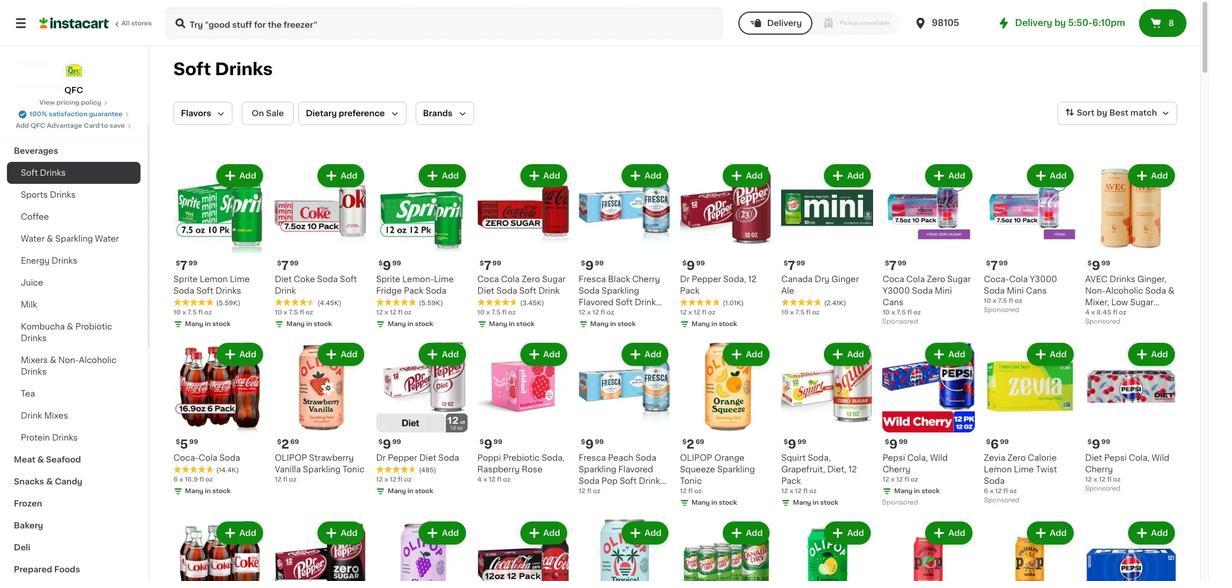 Task type: describe. For each thing, give the bounding box(es) containing it.
stock down the "black"
[[618, 321, 636, 327]]

fresca peach soda sparkling flavored soda pop soft drink zero calorie and sugar free
[[579, 454, 660, 509]]

pack inside squirt soda, grapefruit, diet, 12 pack 12 x 12 fl oz
[[781, 477, 801, 485]]

brands
[[423, 109, 453, 117]]

0 vertical spatial 4
[[1085, 310, 1090, 316]]

9 for sprite lemon-lime fridge pack soda
[[383, 260, 391, 272]]

$ for fresca black cherry soda sparkling flavored soft drink zero calorie and sugar free
[[581, 260, 585, 267]]

mini inside coca-cola y3000 soda mini cans 10 x 7.5 fl oz
[[1007, 287, 1024, 295]]

Best match Sort by field
[[1058, 102, 1177, 125]]

many down pepsi cola, wild cherry 12 x 12 fl oz
[[894, 488, 913, 495]]

$ for avec drinks ginger, non-alcoholic soda & mixer, low sugar ginger beer
[[1088, 260, 1092, 267]]

x inside coca-cola y3000 soda mini cans 10 x 7.5 fl oz
[[993, 298, 997, 304]]

cherry inside fresca black cherry soda sparkling flavored soft drink zero calorie and sugar free
[[632, 275, 660, 283]]

snacks & candy
[[14, 478, 82, 486]]

zero inside the coca cola zero sugar y3000 soda mini cans 10 x 7.5 fl oz
[[927, 275, 945, 283]]

cans inside coca-cola y3000 soda mini cans 10 x 7.5 fl oz
[[1026, 287, 1047, 295]]

$ 9 99 for pepsi cola, wild cherry
[[885, 439, 908, 451]]

many in stock down (4.45k)
[[286, 321, 332, 327]]

stock down squirt soda, grapefruit, diet, 12 pack 12 x 12 fl oz
[[820, 500, 839, 506]]

stock down olipop orange squeeze sparkling tonic 12 fl oz
[[719, 500, 737, 506]]

protein
[[21, 434, 50, 442]]

meat
[[14, 456, 35, 464]]

oz inside the coca cola zero sugar y3000 soda mini cans 10 x 7.5 fl oz
[[914, 310, 921, 316]]

sparkling for olipop strawberry vanilla sparkling tonic 12 fl oz
[[303, 466, 341, 474]]

coca-cola y3000 soda mini cans 10 x 7.5 fl oz
[[984, 275, 1057, 304]]

69 for olipop orange squeeze sparkling tonic
[[696, 439, 704, 446]]

ginger inside avec drinks ginger, non-alcoholic soda & mixer, low sugar ginger beer
[[1085, 310, 1113, 318]]

stock down the (1.01k)
[[719, 321, 737, 327]]

calorie inside zevia zero calorie lemon lime twist soda 6 x 12 fl oz
[[1028, 454, 1057, 462]]

sugar inside avec drinks ginger, non-alcoholic soda & mixer, low sugar ginger beer
[[1130, 299, 1154, 307]]

product group containing 6
[[984, 341, 1076, 507]]

zero inside fresca peach soda sparkling flavored soda pop soft drink zero calorie and sugar free
[[579, 489, 597, 497]]

stock down '(3.45k)'
[[516, 321, 535, 327]]

99 for fresca peach soda sparkling flavored soda pop soft drink zero calorie and sugar free
[[595, 439, 604, 446]]

recipes
[[14, 59, 48, 67]]

dry
[[815, 275, 830, 283]]

4 10 x 7.5 fl oz from the left
[[781, 310, 820, 316]]

coffee
[[21, 213, 49, 221]]

99 for squirt soda, grapefruit, diet, 12 pack
[[798, 439, 806, 446]]

olipop for squeeze
[[680, 454, 712, 462]]

7 for sprite
[[180, 260, 187, 272]]

non- inside avec drinks ginger, non-alcoholic soda & mixer, low sugar ginger beer
[[1085, 287, 1106, 295]]

(485)
[[419, 467, 436, 474]]

prebiotic
[[503, 454, 540, 462]]

flavored inside fresca black cherry soda sparkling flavored soft drink zero calorie and sugar free
[[579, 299, 614, 307]]

7 for coca
[[484, 260, 491, 272]]

sparkling inside fresca black cherry soda sparkling flavored soft drink zero calorie and sugar free
[[602, 287, 639, 295]]

cherry inside pepsi cola, wild cherry 12 x 12 fl oz
[[883, 466, 911, 474]]

$ for sprite lemon-lime fridge pack soda
[[378, 260, 383, 267]]

$ for canada dry ginger ale
[[784, 260, 788, 267]]

12 x 12 fl oz for dr pepper diet soda
[[376, 477, 412, 483]]

99 for avec drinks ginger, non-alcoholic soda & mixer, low sugar ginger beer
[[1102, 260, 1110, 267]]

energy drinks link
[[7, 250, 141, 272]]

fl inside pepsi cola, wild cherry 12 x 12 fl oz
[[905, 477, 909, 483]]

snacks
[[14, 478, 44, 486]]

all stores link
[[39, 7, 153, 39]]

coca-cola soda
[[173, 454, 240, 462]]

12 inside olipop orange squeeze sparkling tonic 12 fl oz
[[680, 488, 687, 495]]

6 x 16.9 fl oz
[[173, 477, 213, 483]]

12 x 12 fl oz for dr pepper soda, 12 pack
[[680, 309, 716, 316]]

lemon inside sprite lemon lime soda soft drinks
[[200, 275, 228, 283]]

sports
[[21, 191, 48, 199]]

many down "dr pepper soda, 12 pack"
[[692, 321, 710, 327]]

soft drinks link
[[7, 162, 141, 184]]

fl inside olipop orange squeeze sparkling tonic 12 fl oz
[[688, 488, 693, 495]]

Search field
[[167, 8, 722, 38]]

in down coca cola zero sugar diet soda soft drink
[[509, 321, 515, 327]]

$ for fresca peach soda sparkling flavored soda pop soft drink zero calorie and sugar free
[[581, 439, 585, 446]]

many in stock down squirt soda, grapefruit, diet, 12 pack 12 x 12 fl oz
[[793, 500, 839, 506]]

zero inside fresca black cherry soda sparkling flavored soft drink zero calorie and sugar free
[[579, 310, 597, 318]]

advantage
[[47, 123, 82, 129]]

stock down sprite lemon lime soda soft drinks
[[212, 321, 231, 327]]

add qfc advantage card to save link
[[16, 121, 132, 131]]

wild inside diet pepsi cola, wild cherry 12 x 12 fl oz
[[1152, 454, 1170, 462]]

in down diet coke soda soft drink
[[306, 321, 312, 327]]

7.5 inside coca-cola y3000 soda mini cans 10 x 7.5 fl oz
[[998, 298, 1007, 304]]

fl inside the coca cola zero sugar y3000 soda mini cans 10 x 7.5 fl oz
[[908, 310, 912, 316]]

tea link
[[7, 383, 141, 405]]

sprite for 9
[[376, 275, 400, 283]]

kombucha & probiotic drinks
[[21, 323, 112, 342]]

5
[[180, 439, 188, 451]]

sort by
[[1077, 109, 1107, 117]]

many down sprite lemon lime soda soft drinks
[[185, 321, 203, 327]]

calorie inside fresca peach soda sparkling flavored soda pop soft drink zero calorie and sugar free
[[599, 489, 628, 497]]

kombucha
[[21, 323, 65, 331]]

qfc logo image
[[63, 60, 85, 82]]

coca- for coca-cola soda
[[173, 454, 199, 462]]

soda inside diet coke soda soft drink
[[317, 275, 338, 283]]

pop
[[602, 477, 618, 485]]

dr for dr pepper soda, 12 pack
[[680, 275, 690, 283]]

2 for olipop orange squeeze sparkling tonic
[[687, 439, 694, 451]]

& for eggs
[[38, 125, 45, 133]]

12 fl oz
[[579, 488, 601, 495]]

4 inside poppi prebiotic soda, raspberry rose 4 x 12 fl oz
[[477, 477, 482, 483]]

dairy
[[14, 125, 36, 133]]

coca cola zero sugar diet soda soft drink
[[477, 275, 566, 295]]

& for seafood
[[37, 456, 44, 464]]

diet,
[[827, 466, 847, 474]]

$ for dr pepper diet soda
[[378, 439, 383, 446]]

service type group
[[738, 12, 900, 35]]

7 for canada
[[788, 260, 795, 272]]

probiotic
[[75, 323, 112, 331]]

and inside fresca black cherry soda sparkling flavored soft drink zero calorie and sugar free
[[630, 310, 646, 318]]

orange
[[714, 454, 745, 462]]

zevia
[[984, 454, 1005, 462]]

$ for coca cola zero sugar y3000 soda mini cans
[[885, 260, 889, 267]]

fl inside poppi prebiotic soda, raspberry rose 4 x 12 fl oz
[[497, 477, 501, 483]]

soda, for prebiotic
[[542, 454, 565, 462]]

$ 7 99 for sprite
[[176, 260, 197, 272]]

& for sparkling
[[47, 235, 53, 243]]

99 for diet pepsi cola, wild cherry
[[1102, 439, 1110, 446]]

delivery by 5:50-6:10pm link
[[997, 16, 1125, 30]]

by for delivery
[[1055, 19, 1066, 27]]

preference
[[339, 109, 385, 117]]

in down pepsi cola, wild cherry 12 x 12 fl oz
[[914, 488, 920, 495]]

many down the "black"
[[590, 321, 609, 327]]

sponsored badge image for coca cola zero sugar y3000 soda mini cans
[[883, 318, 918, 325]]

$ for coca-cola soda
[[176, 439, 180, 446]]

foods
[[54, 566, 80, 574]]

y3000 inside the coca cola zero sugar y3000 soda mini cans 10 x 7.5 fl oz
[[883, 287, 910, 295]]

cola, inside diet pepsi cola, wild cherry 12 x 12 fl oz
[[1129, 454, 1150, 462]]

many in stock down sprite lemon-lime fridge pack soda at the left of the page
[[388, 321, 433, 327]]

coke
[[294, 275, 315, 283]]

(2.41k)
[[824, 300, 846, 307]]

sparkling inside 'link'
[[55, 235, 93, 243]]

protein drinks link
[[7, 427, 141, 449]]

sponsored badge image for avec drinks ginger, non-alcoholic soda & mixer, low sugar ginger beer
[[1085, 318, 1120, 325]]

pepsi inside pepsi cola, wild cherry 12 x 12 fl oz
[[883, 454, 905, 462]]

to
[[101, 123, 108, 129]]

12 inside olipop strawberry vanilla sparkling tonic 12 fl oz
[[275, 477, 282, 483]]

drink inside coca cola zero sugar diet soda soft drink
[[538, 287, 560, 295]]

9 for fresca black cherry soda sparkling flavored soft drink zero calorie and sugar free
[[585, 260, 594, 272]]

cola for mini
[[1009, 275, 1028, 283]]

soda inside coca cola zero sugar diet soda soft drink
[[496, 287, 517, 295]]

many down coca cola zero sugar diet soda soft drink
[[489, 321, 507, 327]]

12 x 12 fl oz down the "black"
[[579, 310, 614, 316]]

on sale button
[[242, 102, 294, 125]]

99 for poppi prebiotic soda, raspberry rose
[[494, 439, 502, 446]]

6:10pm
[[1093, 19, 1125, 27]]

tonic for orange
[[680, 477, 702, 485]]

soft inside sprite lemon lime soda soft drinks
[[196, 287, 213, 295]]

drink inside fresca peach soda sparkling flavored soda pop soft drink zero calorie and sugar free
[[639, 477, 660, 485]]

view pricing policy link
[[39, 98, 108, 108]]

zero inside coca cola zero sugar diet soda soft drink
[[522, 275, 540, 283]]

many down dr pepper diet soda
[[388, 488, 406, 495]]

99 for pepsi cola, wild cherry
[[899, 439, 908, 446]]

drinks inside avec drinks ginger, non-alcoholic soda & mixer, low sugar ginger beer
[[1110, 275, 1136, 283]]

99 for fresca black cherry soda sparkling flavored soft drink zero calorie and sugar free
[[595, 260, 604, 267]]

mixers & non-alcoholic drinks
[[21, 356, 116, 376]]

many in stock down the (1.01k)
[[692, 321, 737, 327]]

sparkling for fresca peach soda sparkling flavored soda pop soft drink zero calorie and sugar free
[[579, 466, 616, 474]]

sugar inside fresca black cherry soda sparkling flavored soft drink zero calorie and sugar free
[[579, 322, 602, 330]]

soda inside zevia zero calorie lemon lime twist soda 6 x 12 fl oz
[[984, 477, 1005, 485]]

5 $ 7 99 from the left
[[885, 260, 907, 272]]

stock down (485)
[[415, 488, 433, 495]]

6 $ 7 99 from the left
[[986, 260, 1008, 272]]

in down the "black"
[[610, 321, 616, 327]]

diet inside diet pepsi cola, wild cherry 12 x 12 fl oz
[[1085, 454, 1102, 462]]

12 x 12 fl oz for sprite lemon-lime fridge pack soda
[[376, 310, 412, 316]]

avec drinks ginger, non-alcoholic soda & mixer, low sugar ginger beer
[[1085, 275, 1175, 318]]

by for sort
[[1097, 109, 1107, 117]]

5 7 from the left
[[889, 260, 897, 272]]

energy
[[21, 257, 50, 265]]

0 vertical spatial 6
[[991, 439, 999, 451]]

mixer,
[[1085, 299, 1109, 307]]

strawberry
[[309, 454, 354, 462]]

& for non-
[[50, 356, 56, 364]]

6 inside zevia zero calorie lemon lime twist soda 6 x 12 fl oz
[[984, 488, 988, 495]]

oz inside pepsi cola, wild cherry 12 x 12 fl oz
[[911, 477, 918, 483]]

in down squirt soda, grapefruit, diet, 12 pack 12 x 12 fl oz
[[813, 500, 819, 506]]

sugar inside fresca peach soda sparkling flavored soda pop soft drink zero calorie and sugar free
[[579, 500, 602, 509]]

zevia zero calorie lemon lime twist soda 6 x 12 fl oz
[[984, 454, 1057, 495]]

fridge
[[376, 287, 402, 295]]

many in stock down the "black"
[[590, 321, 636, 327]]

olipop for vanilla
[[275, 454, 307, 462]]

many down fridge
[[388, 321, 406, 327]]

9 for diet pepsi cola, wild cherry
[[1092, 439, 1100, 451]]

7.5 for sprite lemon lime soda soft drinks
[[188, 309, 197, 316]]

flavored inside fresca peach soda sparkling flavored soda pop soft drink zero calorie and sugar free
[[618, 466, 653, 474]]

10 inside the coca cola zero sugar y3000 soda mini cans 10 x 7.5 fl oz
[[883, 310, 890, 316]]

mixers
[[21, 356, 48, 364]]

in down "dr pepper soda, 12 pack"
[[712, 321, 717, 327]]

$ for squirt soda, grapefruit, diet, 12 pack
[[784, 439, 788, 446]]

mini inside the coca cola zero sugar y3000 soda mini cans 10 x 7.5 fl oz
[[935, 287, 952, 295]]

0 horizontal spatial soft drinks
[[21, 169, 66, 177]]

& inside avec drinks ginger, non-alcoholic soda & mixer, low sugar ginger beer
[[1168, 287, 1175, 295]]

ginger,
[[1138, 275, 1167, 283]]

in down olipop orange squeeze sparkling tonic 12 fl oz
[[712, 500, 717, 506]]

soft inside fresca black cherry soda sparkling flavored soft drink zero calorie and sugar free
[[616, 299, 633, 307]]

frozen
[[14, 500, 42, 508]]

sponsored badge image for zevia zero calorie lemon lime twist soda
[[984, 497, 1019, 504]]

diet inside diet coke soda soft drink
[[275, 275, 292, 283]]

soft inside fresca peach soda sparkling flavored soda pop soft drink zero calorie and sugar free
[[620, 477, 637, 485]]

stores
[[131, 20, 152, 27]]

9 for avec drinks ginger, non-alcoholic soda & mixer, low sugar ginger beer
[[1092, 260, 1100, 272]]

low
[[1111, 299, 1128, 307]]

fl inside coca-cola y3000 soda mini cans 10 x 7.5 fl oz
[[1009, 298, 1013, 304]]

sugar inside coca cola zero sugar diet soda soft drink
[[542, 275, 566, 283]]

$ for dr pepper soda, 12 pack
[[682, 260, 687, 267]]

soda inside the coca cola zero sugar y3000 soda mini cans 10 x 7.5 fl oz
[[912, 287, 933, 295]]

mixes
[[44, 412, 68, 420]]

$ 9 99 for diet pepsi cola, wild cherry
[[1088, 439, 1110, 451]]

dairy & eggs link
[[7, 118, 141, 140]]

tea
[[21, 390, 35, 398]]

fl inside squirt soda, grapefruit, diet, 12 pack 12 x 12 fl oz
[[803, 488, 808, 495]]

dr for dr pepper diet soda
[[376, 454, 386, 462]]

olipop orange squeeze sparkling tonic 12 fl oz
[[680, 454, 755, 495]]

lemon-
[[402, 275, 434, 283]]

soda inside coca-cola y3000 soda mini cans 10 x 7.5 fl oz
[[984, 287, 1005, 295]]

stock down pepsi cola, wild cherry 12 x 12 fl oz
[[922, 488, 940, 495]]

fresca black cherry soda sparkling flavored soft drink zero calorie and sugar free
[[579, 275, 660, 330]]

seafood
[[46, 456, 81, 464]]

free inside fresca peach soda sparkling flavored soda pop soft drink zero calorie and sugar free
[[604, 500, 622, 509]]

12 inside zevia zero calorie lemon lime twist soda 6 x 12 fl oz
[[995, 488, 1002, 495]]

dietary preference
[[306, 109, 385, 117]]

12 inside "dr pepper soda, 12 pack"
[[748, 275, 757, 283]]

x inside the coca cola zero sugar y3000 soda mini cans 10 x 7.5 fl oz
[[891, 310, 895, 316]]

$ for olipop orange squeeze sparkling tonic
[[682, 439, 687, 446]]

$ 9 99 for sprite lemon-lime fridge pack soda
[[378, 260, 401, 272]]

$ for diet pepsi cola, wild cherry
[[1088, 439, 1092, 446]]

beer
[[1115, 310, 1134, 318]]

10 for canada dry ginger ale
[[781, 310, 789, 316]]

delivery button
[[738, 12, 812, 35]]

sugar inside the coca cola zero sugar y3000 soda mini cans 10 x 7.5 fl oz
[[947, 275, 971, 283]]

vanilla
[[275, 466, 301, 474]]

98105
[[932, 19, 959, 27]]

stock down sprite lemon-lime fridge pack soda at the left of the page
[[415, 321, 433, 327]]

many down diet coke soda soft drink
[[286, 321, 305, 327]]

juice
[[21, 279, 43, 287]]

coca cola zero sugar y3000 soda mini cans 10 x 7.5 fl oz
[[883, 275, 971, 316]]

drinks inside sprite lemon lime soda soft drinks
[[215, 287, 241, 295]]

$ for pepsi cola, wild cherry
[[885, 439, 889, 446]]

in inside product group
[[205, 488, 211, 495]]

thanksgiving
[[14, 81, 69, 89]]

prepared foods
[[14, 566, 80, 574]]

product group containing 5
[[173, 341, 266, 499]]

soft inside coca cola zero sugar diet soda soft drink
[[519, 287, 536, 295]]

satisfaction
[[49, 111, 87, 117]]

poppi
[[477, 454, 501, 462]]

twist
[[1036, 466, 1057, 474]]

drink mixes
[[21, 412, 68, 420]]

dr pepper diet soda
[[376, 454, 459, 462]]

99 for coca-cola y3000 soda mini cans
[[999, 260, 1008, 267]]

oz inside olipop orange squeeze sparkling tonic 12 fl oz
[[694, 488, 702, 495]]

coca- for coca-cola y3000 soda mini cans 10 x 7.5 fl oz
[[984, 275, 1009, 283]]

lime inside zevia zero calorie lemon lime twist soda 6 x 12 fl oz
[[1014, 466, 1034, 474]]

10 for diet coke soda soft drink
[[275, 310, 282, 316]]

rose
[[522, 466, 543, 474]]

$ 7 99 for canada
[[784, 260, 805, 272]]

fl inside olipop strawberry vanilla sparkling tonic 12 fl oz
[[283, 477, 288, 483]]

69 for olipop strawberry vanilla sparkling tonic
[[290, 439, 299, 446]]

juice link
[[7, 272, 141, 294]]

many in stock down '(3.45k)'
[[489, 321, 535, 327]]



Task type: locate. For each thing, give the bounding box(es) containing it.
1 horizontal spatial water
[[95, 235, 119, 243]]

free down the "black"
[[604, 322, 622, 330]]

$ up coca-cola y3000 soda mini cans 10 x 7.5 fl oz
[[986, 260, 991, 267]]

1 7 from the left
[[180, 260, 187, 272]]

2 sprite from the left
[[376, 275, 400, 283]]

soda inside sprite lemon-lime fridge pack soda
[[426, 287, 446, 295]]

0 horizontal spatial water
[[21, 235, 45, 243]]

$ 9 99 for avec drinks ginger, non-alcoholic soda & mixer, low sugar ginger beer
[[1088, 260, 1110, 272]]

16.9
[[185, 477, 198, 483]]

zero inside zevia zero calorie lemon lime twist soda 6 x 12 fl oz
[[1008, 454, 1026, 462]]

$ 9 99 for poppi prebiotic soda, raspberry rose
[[480, 439, 502, 451]]

0 horizontal spatial dr
[[376, 454, 386, 462]]

$ up "dr pepper soda, 12 pack"
[[682, 260, 687, 267]]

many in stock down olipop orange squeeze sparkling tonic 12 fl oz
[[692, 500, 737, 506]]

0 horizontal spatial 69
[[290, 439, 299, 446]]

$ for poppi prebiotic soda, raspberry rose
[[480, 439, 484, 446]]

on
[[252, 109, 264, 117]]

1 2 from the left
[[687, 439, 694, 451]]

x inside pepsi cola, wild cherry 12 x 12 fl oz
[[891, 477, 895, 483]]

$ 7 99 up the coca cola zero sugar y3000 soda mini cans 10 x 7.5 fl oz
[[885, 260, 907, 272]]

0 vertical spatial calorie
[[599, 310, 628, 318]]

(3.45k)
[[520, 300, 544, 307]]

1 horizontal spatial dr
[[680, 275, 690, 283]]

lemon
[[200, 275, 228, 283], [984, 466, 1012, 474]]

1 horizontal spatial lime
[[434, 275, 454, 283]]

$ 2 69 for olipop strawberry vanilla sparkling tonic
[[277, 439, 299, 451]]

$ up zevia
[[986, 439, 991, 446]]

1 vertical spatial and
[[630, 489, 646, 497]]

1 horizontal spatial qfc
[[64, 86, 83, 94]]

1 vertical spatial 4
[[477, 477, 482, 483]]

pricing
[[57, 99, 79, 106]]

lime
[[230, 275, 250, 283], [434, 275, 454, 283], [1014, 466, 1034, 474]]

0 vertical spatial tonic
[[343, 466, 365, 474]]

2 10 x 7.5 fl oz from the left
[[275, 310, 313, 316]]

soft drinks up "flavors" dropdown button
[[173, 61, 273, 77]]

2 cola, from the left
[[1129, 454, 1150, 462]]

in down dr pepper diet soda
[[408, 488, 413, 495]]

99 for coca-cola soda
[[189, 439, 198, 446]]

fl inside diet pepsi cola, wild cherry 12 x 12 fl oz
[[1107, 477, 1112, 483]]

pepsi inside diet pepsi cola, wild cherry 12 x 12 fl oz
[[1104, 454, 1127, 462]]

1 vertical spatial dr
[[376, 454, 386, 462]]

(4.45k)
[[318, 300, 342, 307]]

$ up 12 fl oz
[[581, 439, 585, 446]]

in down sprite lemon lime soda soft drinks
[[205, 321, 211, 327]]

lime inside sprite lemon-lime fridge pack soda
[[434, 275, 454, 283]]

1 horizontal spatial (5.59k)
[[419, 300, 443, 307]]

soda
[[317, 275, 338, 283], [173, 287, 194, 295], [426, 287, 446, 295], [496, 287, 517, 295], [579, 287, 600, 295], [912, 287, 933, 295], [984, 287, 1005, 295], [1145, 287, 1166, 295], [219, 454, 240, 462], [438, 454, 459, 462], [636, 454, 656, 462], [579, 477, 600, 485], [984, 477, 1005, 485]]

2 horizontal spatial soda,
[[808, 454, 831, 462]]

0 horizontal spatial 6
[[173, 477, 178, 483]]

best
[[1109, 109, 1129, 117]]

99 up zevia
[[1000, 439, 1009, 446]]

pack
[[680, 287, 700, 295], [404, 287, 424, 295], [781, 477, 801, 485]]

sprite lemon lime soda soft drinks
[[173, 275, 250, 295]]

by inside delivery by 5:50-6:10pm 'link'
[[1055, 19, 1066, 27]]

soda, up grapefruit,
[[808, 454, 831, 462]]

$ 9 99 for dr pepper diet soda
[[378, 439, 401, 451]]

10 x 7.5 fl oz down coke
[[275, 310, 313, 316]]

2 fresca from the top
[[579, 454, 606, 462]]

1 horizontal spatial alcoholic
[[1106, 287, 1143, 295]]

2 mini from the left
[[1007, 287, 1024, 295]]

1 horizontal spatial cola,
[[1129, 454, 1150, 462]]

1 horizontal spatial olipop
[[680, 454, 712, 462]]

milk
[[21, 301, 37, 309]]

1 horizontal spatial 2
[[687, 439, 694, 451]]

many in stock down 6 x 16.9 fl oz
[[185, 488, 231, 495]]

1 pepsi from the left
[[883, 454, 905, 462]]

2 vertical spatial calorie
[[599, 489, 628, 497]]

delivery for delivery
[[767, 19, 802, 27]]

1 mini from the left
[[935, 287, 952, 295]]

99 up pop
[[595, 439, 604, 446]]

5:50-
[[1068, 19, 1093, 27]]

99 for diet coke soda soft drink
[[290, 260, 299, 267]]

sponsored badge image for pepsi cola, wild cherry
[[883, 500, 918, 506]]

many in stock down sprite lemon lime soda soft drinks
[[185, 321, 231, 327]]

drink mixes link
[[7, 405, 141, 427]]

1 vertical spatial ginger
[[1085, 310, 1113, 318]]

$ for coca cola zero sugar diet soda soft drink
[[480, 260, 484, 267]]

oz inside coca-cola y3000 soda mini cans 10 x 7.5 fl oz
[[1015, 298, 1022, 304]]

0 horizontal spatial cherry
[[632, 275, 660, 283]]

sponsored badge image
[[984, 307, 1019, 314], [883, 318, 918, 325], [1085, 318, 1120, 325], [1085, 486, 1120, 492], [984, 497, 1019, 504], [883, 500, 918, 506]]

0 horizontal spatial delivery
[[767, 19, 802, 27]]

2 horizontal spatial pack
[[781, 477, 801, 485]]

add button
[[217, 165, 262, 186], [319, 165, 363, 186], [420, 165, 465, 186], [521, 165, 566, 186], [623, 165, 667, 186], [724, 165, 769, 186], [825, 165, 870, 186], [927, 165, 971, 186], [1028, 165, 1073, 186], [1129, 165, 1174, 186], [217, 344, 262, 365], [319, 344, 363, 365], [420, 344, 465, 365], [521, 344, 566, 365], [623, 344, 667, 365], [724, 344, 769, 365], [825, 344, 870, 365], [927, 344, 971, 365], [1028, 344, 1073, 365], [1129, 344, 1174, 365], [217, 523, 262, 544], [319, 523, 363, 544], [420, 523, 465, 544], [521, 523, 566, 544], [623, 523, 667, 544], [724, 523, 769, 544], [825, 523, 870, 544], [927, 523, 971, 544], [1028, 523, 1073, 544], [1129, 523, 1174, 544]]

7.5 for diet coke soda soft drink
[[289, 310, 298, 316]]

99 up coca-cola y3000 soda mini cans 10 x 7.5 fl oz
[[999, 260, 1008, 267]]

(5.59k) for 9
[[419, 300, 443, 307]]

and down the "black"
[[630, 310, 646, 318]]

x inside diet pepsi cola, wild cherry 12 x 12 fl oz
[[1094, 477, 1097, 483]]

$ 9 99 up poppi
[[480, 439, 502, 451]]

8.45
[[1097, 310, 1112, 316]]

$ for olipop strawberry vanilla sparkling tonic
[[277, 439, 281, 446]]

1 horizontal spatial mini
[[1007, 287, 1024, 295]]

1 horizontal spatial sprite
[[376, 275, 400, 283]]

$ up pepsi cola, wild cherry 12 x 12 fl oz
[[885, 439, 889, 446]]

0 horizontal spatial olipop
[[275, 454, 307, 462]]

soda, inside "dr pepper soda, 12 pack"
[[723, 275, 746, 283]]

poppi prebiotic soda, raspberry rose 4 x 12 fl oz
[[477, 454, 565, 483]]

soft inside diet coke soda soft drink
[[340, 275, 357, 283]]

fresca inside fresca black cherry soda sparkling flavored soft drink zero calorie and sugar free
[[579, 275, 606, 283]]

$ up diet coke soda soft drink
[[277, 260, 281, 267]]

$ 9 99 up fresca black cherry soda sparkling flavored soft drink zero calorie and sugar free
[[581, 260, 604, 272]]

2 pepsi from the left
[[1104, 454, 1127, 462]]

0 horizontal spatial pack
[[404, 287, 424, 295]]

sparkling inside olipop strawberry vanilla sparkling tonic 12 fl oz
[[303, 466, 341, 474]]

0 horizontal spatial wild
[[930, 454, 948, 462]]

9 up poppi
[[484, 439, 492, 451]]

0 horizontal spatial cola,
[[907, 454, 928, 462]]

drink inside diet coke soda soft drink
[[275, 287, 296, 295]]

1 sprite from the left
[[173, 275, 198, 283]]

$ up squirt
[[784, 439, 788, 446]]

0 vertical spatial ginger
[[832, 275, 859, 283]]

x inside poppi prebiotic soda, raspberry rose 4 x 12 fl oz
[[483, 477, 487, 483]]

2 water from the left
[[95, 235, 119, 243]]

1 vertical spatial lemon
[[984, 466, 1012, 474]]

deli
[[14, 544, 30, 552]]

10 for coca cola zero sugar diet soda soft drink
[[477, 310, 485, 316]]

ginger inside canada dry ginger ale
[[832, 275, 859, 283]]

fl
[[1009, 298, 1013, 304], [198, 309, 203, 316], [702, 309, 706, 316], [300, 310, 304, 316], [398, 310, 403, 316], [502, 310, 507, 316], [601, 310, 605, 316], [806, 310, 811, 316], [908, 310, 912, 316], [1113, 310, 1117, 316], [199, 477, 204, 483], [283, 477, 288, 483], [398, 477, 403, 483], [497, 477, 501, 483], [905, 477, 909, 483], [1107, 477, 1112, 483], [688, 488, 693, 495], [587, 488, 591, 495], [803, 488, 808, 495], [1004, 488, 1008, 495]]

0 horizontal spatial mini
[[935, 287, 952, 295]]

10 x 7.5 fl oz for soft
[[173, 309, 212, 316]]

sparkling for olipop orange squeeze sparkling tonic 12 fl oz
[[717, 466, 755, 474]]

6 down zevia
[[984, 488, 988, 495]]

7 for diet
[[281, 260, 289, 272]]

pack for lemon-
[[404, 287, 424, 295]]

pepper for diet
[[388, 454, 417, 462]]

9 for squirt soda, grapefruit, diet, 12 pack
[[788, 439, 796, 451]]

calorie up twist
[[1028, 454, 1057, 462]]

9 up diet pepsi cola, wild cherry 12 x 12 fl oz
[[1092, 439, 1100, 451]]

1 horizontal spatial y3000
[[1030, 275, 1057, 283]]

sort
[[1077, 109, 1095, 117]]

cans inside the coca cola zero sugar y3000 soda mini cans 10 x 7.5 fl oz
[[883, 299, 904, 307]]

eggs
[[47, 125, 68, 133]]

canada
[[781, 275, 813, 283]]

1 horizontal spatial coca
[[883, 275, 904, 283]]

in down sprite lemon-lime fridge pack soda at the left of the page
[[408, 321, 413, 327]]

99 inside $ 6 99
[[1000, 439, 1009, 446]]

fresca
[[579, 275, 606, 283], [579, 454, 606, 462]]

1 vertical spatial soft drinks
[[21, 169, 66, 177]]

soda, inside poppi prebiotic soda, raspberry rose 4 x 12 fl oz
[[542, 454, 565, 462]]

0 horizontal spatial 2
[[281, 439, 289, 451]]

instacart logo image
[[39, 16, 109, 30]]

alcoholic inside mixers & non-alcoholic drinks
[[79, 356, 116, 364]]

oz inside squirt soda, grapefruit, diet, 12 pack 12 x 12 fl oz
[[809, 488, 817, 495]]

1 free from the top
[[604, 322, 622, 330]]

sale
[[266, 109, 284, 117]]

$ 9 99 up pop
[[581, 439, 604, 451]]

cola
[[501, 275, 520, 283], [906, 275, 925, 283], [1009, 275, 1028, 283], [199, 454, 217, 462]]

7 up coca cola zero sugar diet soda soft drink
[[484, 260, 491, 272]]

1 cola, from the left
[[907, 454, 928, 462]]

by inside best match sort by field
[[1097, 109, 1107, 117]]

diet pepsi cola, wild cherry 12 x 12 fl oz
[[1085, 454, 1170, 483]]

flavored down the "black"
[[579, 299, 614, 307]]

cola inside the coca cola zero sugar y3000 soda mini cans 10 x 7.5 fl oz
[[906, 275, 925, 283]]

all stores
[[121, 20, 152, 27]]

$ 7 99 up coca-cola y3000 soda mini cans 10 x 7.5 fl oz
[[986, 260, 1008, 272]]

3 $ 7 99 from the left
[[480, 260, 501, 272]]

$ 7 99 up coke
[[277, 260, 299, 272]]

$ up diet pepsi cola, wild cherry 12 x 12 fl oz
[[1088, 439, 1092, 446]]

1 and from the top
[[630, 310, 646, 318]]

stock down (14.4k)
[[212, 488, 231, 495]]

cherry inside diet pepsi cola, wild cherry 12 x 12 fl oz
[[1085, 466, 1113, 474]]

sponsored badge image down coca-cola y3000 soda mini cans 10 x 7.5 fl oz
[[984, 307, 1019, 314]]

sprite lemon-lime fridge pack soda
[[376, 275, 454, 295]]

0 vertical spatial and
[[630, 310, 646, 318]]

coca- inside coca-cola y3000 soda mini cans 10 x 7.5 fl oz
[[984, 275, 1009, 283]]

alcoholic up low
[[1106, 287, 1143, 295]]

lemon inside zevia zero calorie lemon lime twist soda 6 x 12 fl oz
[[984, 466, 1012, 474]]

pepper inside "dr pepper soda, 12 pack"
[[692, 275, 721, 283]]

0 vertical spatial pepper
[[692, 275, 721, 283]]

99 up the coca cola zero sugar y3000 soda mini cans 10 x 7.5 fl oz
[[898, 260, 907, 267]]

1 horizontal spatial 6
[[984, 488, 988, 495]]

(5.59k) down sprite lemon-lime fridge pack soda at the left of the page
[[419, 300, 443, 307]]

0 vertical spatial qfc
[[64, 86, 83, 94]]

0 horizontal spatial soda,
[[542, 454, 565, 462]]

$ 9 99 up squirt
[[784, 439, 806, 451]]

1 horizontal spatial by
[[1097, 109, 1107, 117]]

produce link
[[7, 96, 141, 118]]

tonic inside olipop orange squeeze sparkling tonic 12 fl oz
[[680, 477, 702, 485]]

canada dry ginger ale
[[781, 275, 859, 295]]

sparkling inside fresca peach soda sparkling flavored soda pop soft drink zero calorie and sugar free
[[579, 466, 616, 474]]

1 $ 2 69 from the left
[[682, 439, 704, 451]]

3 7 from the left
[[484, 260, 491, 272]]

9
[[687, 260, 695, 272], [383, 260, 391, 272], [585, 260, 594, 272], [1092, 260, 1100, 272], [383, 439, 391, 451], [484, 439, 492, 451], [585, 439, 594, 451], [788, 439, 796, 451], [889, 439, 898, 451], [1092, 439, 1100, 451]]

card
[[84, 123, 100, 129]]

& inside kombucha & probiotic drinks
[[67, 323, 73, 331]]

guarantee
[[89, 111, 123, 117]]

12 x 12 fl oz down dr pepper diet soda
[[376, 477, 412, 483]]

$ for diet coke soda soft drink
[[277, 260, 281, 267]]

1 horizontal spatial cans
[[1026, 287, 1047, 295]]

$ for sprite lemon lime soda soft drinks
[[176, 260, 180, 267]]

alcoholic
[[1106, 287, 1143, 295], [79, 356, 116, 364]]

& for probiotic
[[67, 323, 73, 331]]

100%
[[30, 111, 47, 117]]

wild inside pepsi cola, wild cherry 12 x 12 fl oz
[[930, 454, 948, 462]]

2 wild from the left
[[1152, 454, 1170, 462]]

1 horizontal spatial lemon
[[984, 466, 1012, 474]]

10 inside coca-cola y3000 soda mini cans 10 x 7.5 fl oz
[[984, 298, 991, 304]]

0 horizontal spatial alcoholic
[[79, 356, 116, 364]]

6 left 16.9
[[173, 477, 178, 483]]

9 up "dr pepper soda, 12 pack"
[[687, 260, 695, 272]]

1 fresca from the top
[[579, 275, 606, 283]]

$ 9 99 up pepsi cola, wild cherry 12 x 12 fl oz
[[885, 439, 908, 451]]

1 vertical spatial calorie
[[1028, 454, 1057, 462]]

soda, inside squirt soda, grapefruit, diet, 12 pack 12 x 12 fl oz
[[808, 454, 831, 462]]

4 $ 7 99 from the left
[[784, 260, 805, 272]]

$ 9 99 for fresca black cherry soda sparkling flavored soft drink zero calorie and sugar free
[[581, 260, 604, 272]]

in down 6 x 16.9 fl oz
[[205, 488, 211, 495]]

$ 9 99 for dr pepper soda, 12 pack
[[682, 260, 705, 272]]

free inside fresca black cherry soda sparkling flavored soft drink zero calorie and sugar free
[[604, 322, 622, 330]]

2 up the 'squeeze' at the bottom
[[687, 439, 694, 451]]

2 $ 7 99 from the left
[[277, 260, 299, 272]]

drinks inside mixers & non-alcoholic drinks
[[21, 368, 47, 376]]

drink inside fresca black cherry soda sparkling flavored soft drink zero calorie and sugar free
[[635, 299, 656, 307]]

9 for pepsi cola, wild cherry
[[889, 439, 898, 451]]

$ up dr pepper diet soda
[[378, 439, 383, 446]]

sports drinks link
[[7, 184, 141, 206]]

qfc link
[[63, 60, 85, 96]]

$ 7 99 for diet
[[277, 260, 299, 272]]

many down olipop orange squeeze sparkling tonic 12 fl oz
[[692, 500, 710, 506]]

soft drinks up sports drinks
[[21, 169, 66, 177]]

&
[[38, 125, 45, 133], [47, 235, 53, 243], [1168, 287, 1175, 295], [67, 323, 73, 331], [50, 356, 56, 364], [37, 456, 44, 464], [46, 478, 53, 486]]

oz inside olipop strawberry vanilla sparkling tonic 12 fl oz
[[289, 477, 297, 483]]

99 up coca cola zero sugar diet soda soft drink
[[492, 260, 501, 267]]

6 up zevia
[[991, 439, 999, 451]]

zero
[[522, 275, 540, 283], [927, 275, 945, 283], [579, 310, 597, 318], [1008, 454, 1026, 462], [579, 489, 597, 497]]

10
[[984, 298, 991, 304], [173, 309, 181, 316], [275, 310, 282, 316], [477, 310, 485, 316], [781, 310, 789, 316], [883, 310, 890, 316]]

candy
[[55, 478, 82, 486]]

brands button
[[416, 102, 474, 125]]

mixers & non-alcoholic drinks link
[[7, 349, 141, 383]]

tonic for strawberry
[[343, 466, 365, 474]]

x inside squirt soda, grapefruit, diet, 12 pack 12 x 12 fl oz
[[790, 488, 794, 495]]

2 for olipop strawberry vanilla sparkling tonic
[[281, 439, 289, 451]]

sponsored badge image for coca-cola y3000 soda mini cans
[[984, 307, 1019, 314]]

9 for poppi prebiotic soda, raspberry rose
[[484, 439, 492, 451]]

add
[[16, 123, 29, 129], [239, 172, 256, 180], [341, 172, 358, 180], [442, 172, 459, 180], [543, 172, 560, 180], [645, 172, 662, 180], [746, 172, 763, 180], [847, 172, 864, 180], [949, 172, 966, 180], [1050, 172, 1067, 180], [1151, 172, 1168, 180], [239, 351, 256, 359], [341, 351, 358, 359], [442, 351, 459, 359], [543, 351, 560, 359], [645, 351, 662, 359], [746, 351, 763, 359], [847, 351, 864, 359], [949, 351, 966, 359], [1050, 351, 1067, 359], [1151, 351, 1168, 359], [239, 529, 256, 537], [341, 529, 358, 537], [442, 529, 459, 537], [543, 529, 560, 537], [645, 529, 662, 537], [746, 529, 763, 537], [847, 529, 864, 537], [949, 529, 966, 537], [1050, 529, 1067, 537], [1151, 529, 1168, 537]]

water & sparkling water
[[21, 235, 119, 243]]

dietary preference button
[[298, 102, 406, 125]]

2 69 from the left
[[290, 439, 299, 446]]

7.5 for canada dry ginger ale
[[795, 310, 805, 316]]

sprite inside sprite lemon-lime fridge pack soda
[[376, 275, 400, 283]]

0 vertical spatial alcoholic
[[1106, 287, 1143, 295]]

1 vertical spatial coca-
[[173, 454, 199, 462]]

0 vertical spatial soft drinks
[[173, 61, 273, 77]]

None search field
[[165, 7, 723, 39]]

1 horizontal spatial flavored
[[618, 466, 653, 474]]

9 up avec
[[1092, 260, 1100, 272]]

coca inside the coca cola zero sugar y3000 soda mini cans 10 x 7.5 fl oz
[[883, 275, 904, 283]]

1 water from the left
[[21, 235, 45, 243]]

2 horizontal spatial cherry
[[1085, 466, 1113, 474]]

$ 2 69 for olipop orange squeeze sparkling tonic
[[682, 439, 704, 451]]

x
[[993, 298, 997, 304], [182, 309, 186, 316], [688, 309, 692, 316], [284, 310, 287, 316], [384, 310, 388, 316], [486, 310, 490, 316], [587, 310, 591, 316], [790, 310, 794, 316], [891, 310, 895, 316], [1091, 310, 1095, 316], [179, 477, 183, 483], [384, 477, 388, 483], [483, 477, 487, 483], [891, 477, 895, 483], [1094, 477, 1097, 483], [790, 488, 794, 495], [990, 488, 994, 495]]

1 horizontal spatial coca-
[[984, 275, 1009, 283]]

(5.59k) for 7
[[216, 300, 240, 307]]

$ 9 99 up "dr pepper soda, 12 pack"
[[682, 260, 705, 272]]

1 vertical spatial flavored
[[618, 466, 653, 474]]

save
[[110, 123, 125, 129]]

0 horizontal spatial coca
[[477, 275, 499, 283]]

$ up vanilla
[[277, 439, 281, 446]]

tonic inside olipop strawberry vanilla sparkling tonic 12 fl oz
[[343, 466, 365, 474]]

dr
[[680, 275, 690, 283], [376, 454, 386, 462]]

$ for coca-cola y3000 soda mini cans
[[986, 260, 991, 267]]

1 horizontal spatial pack
[[680, 287, 700, 295]]

sparkling down the strawberry
[[303, 466, 341, 474]]

pack inside sprite lemon-lime fridge pack soda
[[404, 287, 424, 295]]

0 vertical spatial coca-
[[984, 275, 1009, 283]]

ginger right dry
[[832, 275, 859, 283]]

sprite for 7
[[173, 275, 198, 283]]

69 up the 'squeeze' at the bottom
[[696, 439, 704, 446]]

99 up sprite lemon lime soda soft drinks
[[189, 260, 197, 267]]

free down pop
[[604, 500, 622, 509]]

dr pepper soda, 12 pack
[[680, 275, 757, 295]]

0 horizontal spatial qfc
[[31, 123, 45, 129]]

fresca for soda
[[579, 275, 606, 283]]

1 69 from the left
[[696, 439, 704, 446]]

1 vertical spatial fresca
[[579, 454, 606, 462]]

1 10 x 7.5 fl oz from the left
[[173, 309, 212, 316]]

0 vertical spatial flavored
[[579, 299, 614, 307]]

sparkling down orange
[[717, 466, 755, 474]]

wild
[[930, 454, 948, 462], [1152, 454, 1170, 462]]

recipes link
[[7, 52, 141, 74]]

0 vertical spatial y3000
[[1030, 275, 1057, 283]]

10 x 7.5 fl oz for diet
[[477, 310, 516, 316]]

0 vertical spatial fresca
[[579, 275, 606, 283]]

10 x 7.5 fl oz
[[173, 309, 212, 316], [275, 310, 313, 316], [477, 310, 516, 316], [781, 310, 820, 316]]

ginger down mixer,
[[1085, 310, 1113, 318]]

2 2 from the left
[[281, 439, 289, 451]]

flavors
[[181, 109, 211, 117]]

99 for coca cola zero sugar diet soda soft drink
[[492, 260, 501, 267]]

1 vertical spatial by
[[1097, 109, 1107, 117]]

soda, for pepper
[[723, 275, 746, 283]]

2 horizontal spatial 6
[[991, 439, 999, 451]]

x inside zevia zero calorie lemon lime twist soda 6 x 12 fl oz
[[990, 488, 994, 495]]

& for candy
[[46, 478, 53, 486]]

product group
[[173, 162, 266, 331], [275, 162, 367, 331], [376, 162, 468, 331], [477, 162, 570, 331], [579, 162, 671, 331], [680, 162, 772, 331], [781, 162, 873, 318], [883, 162, 975, 328], [984, 162, 1076, 316], [1085, 162, 1177, 328], [173, 341, 266, 499], [275, 341, 367, 485], [376, 341, 468, 499], [477, 341, 570, 485], [579, 341, 671, 509], [680, 341, 772, 510], [781, 341, 873, 510], [883, 341, 975, 509], [984, 341, 1076, 507], [1085, 341, 1177, 495], [173, 520, 266, 581], [275, 520, 367, 581], [376, 520, 468, 581], [477, 520, 570, 581], [579, 520, 671, 581], [680, 520, 772, 581], [781, 520, 873, 581], [883, 520, 975, 581], [984, 520, 1076, 581], [1085, 520, 1177, 581]]

69 up vanilla
[[290, 439, 299, 446]]

squirt soda, grapefruit, diet, 12 pack 12 x 12 fl oz
[[781, 454, 857, 495]]

coca-
[[984, 275, 1009, 283], [173, 454, 199, 462]]

9 for dr pepper diet soda
[[383, 439, 391, 451]]

oz
[[1015, 298, 1022, 304], [204, 309, 212, 316], [708, 309, 716, 316], [306, 310, 313, 316], [404, 310, 412, 316], [508, 310, 516, 316], [607, 310, 614, 316], [812, 310, 820, 316], [914, 310, 921, 316], [1119, 310, 1127, 316], [205, 477, 213, 483], [289, 477, 297, 483], [404, 477, 412, 483], [503, 477, 511, 483], [911, 477, 918, 483], [1113, 477, 1121, 483], [694, 488, 702, 495], [593, 488, 601, 495], [809, 488, 817, 495], [1010, 488, 1017, 495]]

soft drinks
[[173, 61, 273, 77], [21, 169, 66, 177]]

y3000 inside coca-cola y3000 soda mini cans 10 x 7.5 fl oz
[[1030, 275, 1057, 283]]

1 horizontal spatial soda,
[[723, 275, 746, 283]]

9 for dr pepper soda, 12 pack
[[687, 260, 695, 272]]

98105 button
[[913, 7, 983, 39]]

2 free from the top
[[604, 500, 622, 509]]

soda inside fresca black cherry soda sparkling flavored soft drink zero calorie and sugar free
[[579, 287, 600, 295]]

$ up sprite lemon lime soda soft drinks
[[176, 260, 180, 267]]

2 vertical spatial 6
[[984, 488, 988, 495]]

99 for zevia zero calorie lemon lime twist soda
[[1000, 439, 1009, 446]]

cola for y3000
[[906, 275, 925, 283]]

$ for zevia zero calorie lemon lime twist soda
[[986, 439, 991, 446]]

$ inside $ 6 99
[[986, 439, 991, 446]]

sponsored badge image down 8.45
[[1085, 318, 1120, 325]]

10 x 7.5 fl oz for drink
[[275, 310, 313, 316]]

alcoholic inside avec drinks ginger, non-alcoholic soda & mixer, low sugar ginger beer
[[1106, 287, 1143, 295]]

99 right 5
[[189, 439, 198, 446]]

oz inside poppi prebiotic soda, raspberry rose 4 x 12 fl oz
[[503, 477, 511, 483]]

policy
[[81, 99, 101, 106]]

pack for pepper
[[680, 287, 700, 295]]

fresca for sparkling
[[579, 454, 606, 462]]

12 inside poppi prebiotic soda, raspberry rose 4 x 12 fl oz
[[489, 477, 496, 483]]

qfc down 100%
[[31, 123, 45, 129]]

fresca left the "black"
[[579, 275, 606, 283]]

1 horizontal spatial cherry
[[883, 466, 911, 474]]

drinks inside kombucha & probiotic drinks
[[21, 334, 47, 342]]

7.5 for coca cola zero sugar diet soda soft drink
[[491, 310, 501, 316]]

7.5 inside the coca cola zero sugar y3000 soda mini cans 10 x 7.5 fl oz
[[897, 310, 906, 316]]

0 vertical spatial non-
[[1085, 287, 1106, 295]]

calorie down the "black"
[[599, 310, 628, 318]]

1 wild from the left
[[930, 454, 948, 462]]

0 horizontal spatial $ 2 69
[[277, 439, 299, 451]]

$ up coca cola zero sugar diet soda soft drink
[[480, 260, 484, 267]]

1 horizontal spatial pepsi
[[1104, 454, 1127, 462]]

0 horizontal spatial sprite
[[173, 275, 198, 283]]

delivery for delivery by 5:50-6:10pm
[[1015, 19, 1053, 27]]

$ up the coca cola zero sugar y3000 soda mini cans 10 x 7.5 fl oz
[[885, 260, 889, 267]]

9 up squirt
[[788, 439, 796, 451]]

0 horizontal spatial cans
[[883, 299, 904, 307]]

y3000
[[1030, 275, 1057, 283], [883, 287, 910, 295]]

100% satisfaction guarantee
[[30, 111, 123, 117]]

0 horizontal spatial (5.59k)
[[216, 300, 240, 307]]

99 for dr pepper soda, 12 pack
[[696, 260, 705, 267]]

soda inside avec drinks ginger, non-alcoholic soda & mixer, low sugar ginger beer
[[1145, 287, 1166, 295]]

6 7 from the left
[[991, 260, 998, 272]]

1 vertical spatial y3000
[[883, 287, 910, 295]]

many in stock down (485)
[[388, 488, 433, 495]]

cola inside coca-cola y3000 soda mini cans 10 x 7.5 fl oz
[[1009, 275, 1028, 283]]

1 vertical spatial alcoholic
[[79, 356, 116, 364]]

2 7 from the left
[[281, 260, 289, 272]]

many in stock
[[185, 321, 231, 327], [692, 321, 737, 327], [286, 321, 332, 327], [388, 321, 433, 327], [489, 321, 535, 327], [590, 321, 636, 327], [185, 488, 231, 495], [388, 488, 433, 495], [894, 488, 940, 495], [692, 500, 737, 506], [793, 500, 839, 506]]

lime for 7
[[230, 275, 250, 283]]

cans
[[1026, 287, 1047, 295], [883, 299, 904, 307]]

soda, up the (1.01k)
[[723, 275, 746, 283]]

diet inside coca cola zero sugar diet soda soft drink
[[477, 287, 494, 295]]

10 for sprite lemon lime soda soft drinks
[[173, 309, 181, 316]]

olipop up vanilla
[[275, 454, 307, 462]]

0 horizontal spatial 4
[[477, 477, 482, 483]]

9 up fresca black cherry soda sparkling flavored soft drink zero calorie and sugar free
[[585, 260, 594, 272]]

0 horizontal spatial by
[[1055, 19, 1066, 27]]

0 horizontal spatial pepsi
[[883, 454, 905, 462]]

tonic
[[343, 466, 365, 474], [680, 477, 702, 485]]

2 and from the top
[[630, 489, 646, 497]]

9 up 12 fl oz
[[585, 439, 594, 451]]

0 horizontal spatial tonic
[[343, 466, 365, 474]]

1 horizontal spatial tonic
[[680, 477, 702, 485]]

prepared
[[14, 566, 52, 574]]

1 vertical spatial non-
[[58, 356, 79, 364]]

2 olipop from the left
[[275, 454, 307, 462]]

2 horizontal spatial lime
[[1014, 466, 1034, 474]]

99 for coca cola zero sugar y3000 soda mini cans
[[898, 260, 907, 267]]

0 horizontal spatial non-
[[58, 356, 79, 364]]

snacks & candy link
[[7, 471, 141, 493]]

olipop inside olipop strawberry vanilla sparkling tonic 12 fl oz
[[275, 454, 307, 462]]

coca for coca cola zero sugar y3000 soda mini cans 10 x 7.5 fl oz
[[883, 275, 904, 283]]

0 horizontal spatial pepper
[[388, 454, 417, 462]]

coca for coca cola zero sugar diet soda soft drink
[[477, 275, 499, 283]]

99 up canada
[[796, 260, 805, 267]]

2 $ 2 69 from the left
[[277, 439, 299, 451]]

sponsored badge image for diet pepsi cola, wild cherry
[[1085, 486, 1120, 492]]

99 for canada dry ginger ale
[[796, 260, 805, 267]]

99 inside $ 5 99
[[189, 439, 198, 446]]

1 (5.59k) from the left
[[216, 300, 240, 307]]

4 down raspberry
[[477, 477, 482, 483]]

add qfc advantage card to save
[[16, 123, 125, 129]]

9 for fresca peach soda sparkling flavored soda pop soft drink zero calorie and sugar free
[[585, 439, 594, 451]]

and inside fresca peach soda sparkling flavored soda pop soft drink zero calorie and sugar free
[[630, 489, 646, 497]]

2
[[687, 439, 694, 451], [281, 439, 289, 451]]

fresca inside fresca peach soda sparkling flavored soda pop soft drink zero calorie and sugar free
[[579, 454, 606, 462]]

0 horizontal spatial y3000
[[883, 287, 910, 295]]

1 $ 7 99 from the left
[[176, 260, 197, 272]]

1 horizontal spatial non-
[[1085, 287, 1106, 295]]

2 (5.59k) from the left
[[419, 300, 443, 307]]

4 7 from the left
[[788, 260, 795, 272]]

$ 9 99
[[682, 260, 705, 272], [378, 260, 401, 272], [581, 260, 604, 272], [1088, 260, 1110, 272], [378, 439, 401, 451], [480, 439, 502, 451], [581, 439, 604, 451], [784, 439, 806, 451], [885, 439, 908, 451], [1088, 439, 1110, 451]]

$ up fridge
[[378, 260, 383, 267]]

by
[[1055, 19, 1066, 27], [1097, 109, 1107, 117]]

non- inside mixers & non-alcoholic drinks
[[58, 356, 79, 364]]

many in stock down pepsi cola, wild cherry 12 x 12 fl oz
[[894, 488, 940, 495]]

coca inside coca cola zero sugar diet soda soft drink
[[477, 275, 499, 283]]

1 vertical spatial qfc
[[31, 123, 45, 129]]

1 coca from the left
[[477, 275, 499, 283]]

99 for dr pepper diet soda
[[392, 439, 401, 446]]

many down grapefruit,
[[793, 500, 811, 506]]

2 coca from the left
[[883, 275, 904, 283]]

4 x 8.45 fl oz
[[1085, 310, 1127, 316]]

stock down (4.45k)
[[314, 321, 332, 327]]

sparkling up pop
[[579, 466, 616, 474]]

thanksgiving link
[[7, 74, 141, 96]]

$ 9 99 for squirt soda, grapefruit, diet, 12 pack
[[784, 439, 806, 451]]

99 up dr pepper diet soda
[[392, 439, 401, 446]]

0 vertical spatial lemon
[[200, 275, 228, 283]]

3 10 x 7.5 fl oz from the left
[[477, 310, 516, 316]]

$
[[176, 260, 180, 267], [682, 260, 687, 267], [277, 260, 281, 267], [378, 260, 383, 267], [480, 260, 484, 267], [581, 260, 585, 267], [784, 260, 788, 267], [885, 260, 889, 267], [986, 260, 991, 267], [1088, 260, 1092, 267], [176, 439, 180, 446], [682, 439, 687, 446], [277, 439, 281, 446], [378, 439, 383, 446], [480, 439, 484, 446], [581, 439, 585, 446], [784, 439, 788, 446], [885, 439, 889, 446], [986, 439, 991, 446], [1088, 439, 1092, 446]]

1 olipop from the left
[[680, 454, 712, 462]]

1 horizontal spatial wild
[[1152, 454, 1170, 462]]

7 up diet coke soda soft drink
[[281, 260, 289, 272]]

1 horizontal spatial ginger
[[1085, 310, 1113, 318]]

1 horizontal spatial delivery
[[1015, 19, 1053, 27]]

fl inside zevia zero calorie lemon lime twist soda 6 x 12 fl oz
[[1004, 488, 1008, 495]]

99 for sprite lemon lime soda soft drinks
[[189, 260, 197, 267]]

1 horizontal spatial pepper
[[692, 275, 721, 283]]

1 vertical spatial 6
[[173, 477, 178, 483]]

1 vertical spatial free
[[604, 500, 622, 509]]

calorie inside fresca black cherry soda sparkling flavored soft drink zero calorie and sugar free
[[599, 310, 628, 318]]

meat & seafood link
[[7, 449, 141, 471]]

9 up fridge
[[383, 260, 391, 272]]

1 horizontal spatial 69
[[696, 439, 704, 446]]

many
[[185, 321, 203, 327], [692, 321, 710, 327], [286, 321, 305, 327], [388, 321, 406, 327], [489, 321, 507, 327], [590, 321, 609, 327], [185, 488, 203, 495], [388, 488, 406, 495], [894, 488, 913, 495], [692, 500, 710, 506], [793, 500, 811, 506]]

1 horizontal spatial $ 2 69
[[682, 439, 704, 451]]

99 up diet pepsi cola, wild cherry 12 x 12 fl oz
[[1102, 439, 1110, 446]]

99 for sprite lemon-lime fridge pack soda
[[392, 260, 401, 267]]

cola, inside pepsi cola, wild cherry 12 x 12 fl oz
[[907, 454, 928, 462]]

1 horizontal spatial soft drinks
[[173, 61, 273, 77]]

many down 6 x 16.9 fl oz
[[185, 488, 203, 495]]

cola inside coca cola zero sugar diet soda soft drink
[[501, 275, 520, 283]]

$ 9 99 for fresca peach soda sparkling flavored soda pop soft drink zero calorie and sugar free
[[581, 439, 604, 451]]

4 down mixer,
[[1085, 310, 1090, 316]]

lime for 9
[[434, 275, 454, 283]]



Task type: vqa. For each thing, say whether or not it's contained in the screenshot.
x inside the 'Zevia Zero Calorie Lemon Lime Twist Soda 6 x 12 fl oz'
yes



